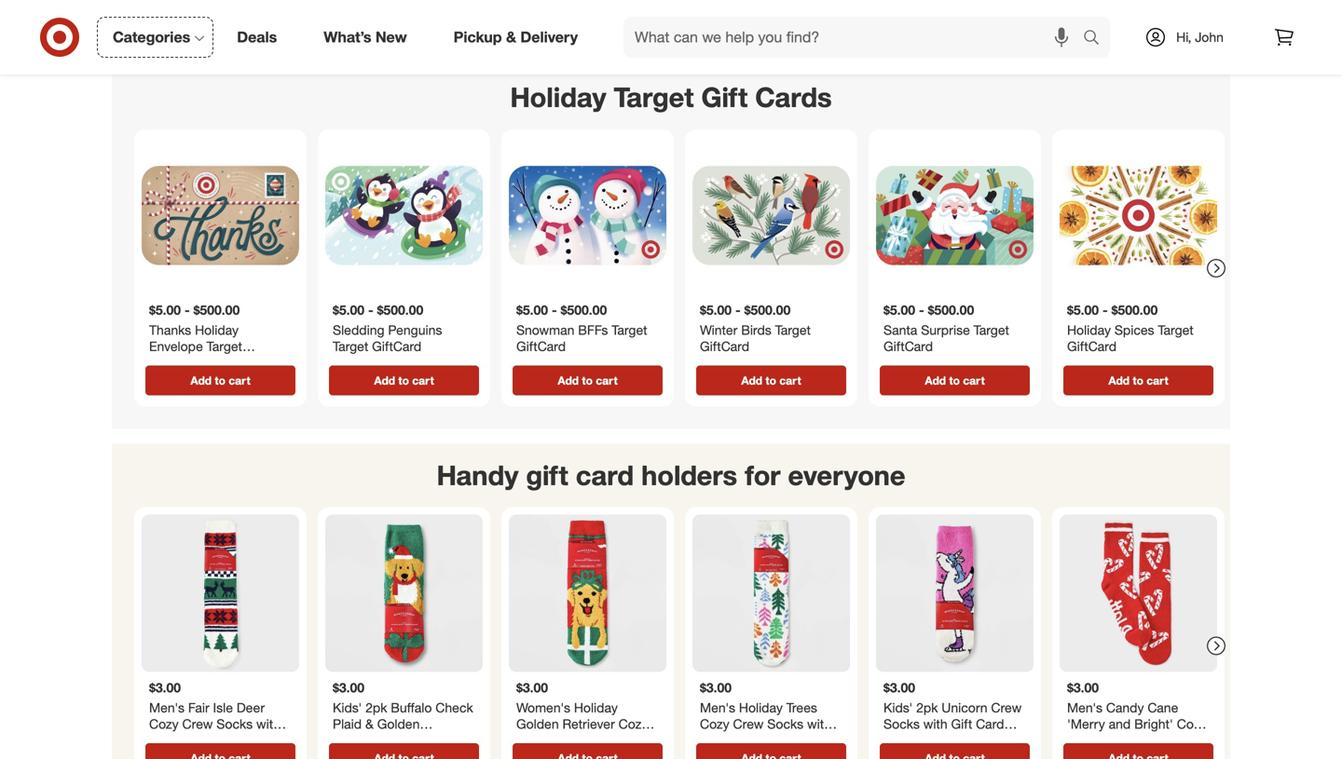 Task type: locate. For each thing, give the bounding box(es) containing it.
to down bffs in the left of the page
[[582, 374, 593, 388]]

spend
[[195, 14, 237, 32], [764, 14, 806, 32]]

4 $3.00 from the left
[[700, 680, 732, 696]]

0 horizontal spatial more
[[295, 14, 330, 32]]

add to cart for bffs
[[558, 374, 618, 388]]

$5.00 inside $5.00 - $500.00 holiday spices target giftcard
[[1067, 302, 1099, 318]]

2 add to cart from the left
[[374, 374, 434, 388]]

carousel region
[[112, 66, 1231, 444], [112, 444, 1231, 760]]

more left select
[[864, 14, 898, 32]]

3 add to cart from the left
[[558, 374, 618, 388]]

$3.00 link
[[142, 515, 299, 740], [325, 515, 483, 740], [509, 515, 667, 740], [693, 515, 850, 740], [876, 515, 1034, 740], [1060, 515, 1218, 740]]

add
[[190, 374, 212, 388], [374, 374, 395, 388], [558, 374, 579, 388], [741, 374, 763, 388], [925, 374, 946, 388], [1109, 374, 1130, 388]]

search button
[[1075, 17, 1120, 62]]

$100
[[241, 14, 274, 32], [810, 14, 842, 32]]

apple
[[355, 14, 394, 32]]

6 $3.00 from the left
[[1067, 680, 1099, 696]]

sledding penguins target giftcard image
[[325, 137, 483, 294]]

$500.00 inside "$5.00 - $500.00 sledding penguins target giftcard"
[[377, 302, 423, 318]]

on left "apple"
[[334, 14, 351, 32]]

target for $5.00 - $500.00 snowman bffs target giftcard
[[612, 322, 648, 338]]

holiday right thanks
[[195, 322, 239, 338]]

1 on from the left
[[334, 14, 351, 32]]

3 to from the left
[[582, 374, 593, 388]]

4 to from the left
[[766, 374, 777, 388]]

when
[[127, 14, 163, 32], [695, 14, 732, 32]]

add to cart button for penguins
[[329, 366, 479, 396]]

3 $3.00 from the left
[[516, 680, 548, 696]]

giftcard for sledding
[[372, 338, 422, 355]]

$5.00 inside "$5.00 - $500.00 sledding penguins target giftcard"
[[333, 302, 365, 318]]

- inside $5.00 - $500.00 snowman bffs target giftcard
[[552, 302, 557, 318]]

$500.00
[[194, 302, 240, 318], [377, 302, 423, 318], [561, 302, 607, 318], [744, 302, 791, 318], [928, 302, 974, 318], [1112, 302, 1158, 318]]

you up cards
[[736, 14, 760, 32]]

- inside $5.00 - $500.00 holiday spices target giftcard
[[1103, 302, 1108, 318]]

- inside $5.00 - $500.00 thanks holiday envelope target giftcard
[[185, 302, 190, 318]]

6 $5.00 from the left
[[1067, 302, 1099, 318]]

target inside the $5.00 - $500.00 santa surprise target giftcard
[[974, 322, 1010, 338]]

add to cart button for holiday
[[145, 366, 296, 396]]

1 horizontal spatial $100
[[810, 14, 842, 32]]

or right deals
[[278, 14, 291, 32]]

when you spend $100 or more on select choice & giving good gift cards*
[[695, 14, 1189, 32]]

add to cart button down birds at right
[[696, 366, 846, 396]]

5 $500.00 from the left
[[928, 302, 974, 318]]

cart for $5.00 - $500.00 santa surprise target giftcard
[[963, 374, 985, 388]]

$3.00 for kids' 2pk unicorn crew socks with gift card holder - wondershop™ pink/white image
[[884, 680, 916, 696]]

$5.00 for $5.00 - $500.00 snowman bffs target giftcard
[[516, 302, 548, 318]]

target for $5.00 - $500.00 sledding penguins target giftcard
[[333, 338, 369, 355]]

1 horizontal spatial &
[[1019, 14, 1028, 32]]

add to cart
[[190, 374, 250, 388], [374, 374, 434, 388], [558, 374, 618, 388], [741, 374, 801, 388], [925, 374, 985, 388], [1109, 374, 1169, 388]]

add to cart down $5.00 - $500.00 thanks holiday envelope target giftcard
[[190, 374, 250, 388]]

add for bffs
[[558, 374, 579, 388]]

1 $5.00 from the left
[[149, 302, 181, 318]]

5 $5.00 from the left
[[884, 302, 916, 318]]

add for holiday
[[190, 374, 212, 388]]

6 to from the left
[[1133, 374, 1144, 388]]

-
[[185, 302, 190, 318], [368, 302, 374, 318], [552, 302, 557, 318], [736, 302, 741, 318], [919, 302, 925, 318], [1103, 302, 1108, 318]]

cart down $5.00 - $500.00 thanks holiday envelope target giftcard
[[229, 374, 250, 388]]

2 on from the left
[[903, 14, 919, 32]]

add to cart button down bffs in the left of the page
[[513, 366, 663, 396]]

1 horizontal spatial or
[[846, 14, 860, 32]]

1 $3.00 from the left
[[149, 680, 181, 696]]

more right deals
[[295, 14, 330, 32]]

0 horizontal spatial when
[[127, 14, 163, 32]]

4 add to cart button from the left
[[696, 366, 846, 396]]

& right pickup
[[506, 28, 516, 46]]

- for santa
[[919, 302, 925, 318]]

6 add to cart from the left
[[1109, 374, 1169, 388]]

0 horizontal spatial on
[[334, 14, 351, 32]]

3 $500.00 from the left
[[561, 302, 607, 318]]

add to cart button down envelope
[[145, 366, 296, 396]]

1 more from the left
[[295, 14, 330, 32]]

0 horizontal spatial or
[[278, 14, 291, 32]]

gift inside when you spend $100 or more on apple gift cards* link
[[398, 14, 422, 32]]

2 add to cart button from the left
[[329, 366, 479, 396]]

2 carousel region from the top
[[112, 444, 1231, 760]]

$100 for select
[[810, 14, 842, 32]]

when you spend $100 or more on select choice & giving good gift cards* link
[[681, 0, 1231, 51]]

1 $500.00 from the left
[[194, 302, 240, 318]]

cards*
[[1146, 14, 1189, 32]]

deals link
[[221, 17, 300, 58]]

2 - from the left
[[368, 302, 374, 318]]

5 add from the left
[[925, 374, 946, 388]]

when inside when you spend $100 or more on select choice & giving good gift cards* link
[[695, 14, 732, 32]]

1 you from the left
[[167, 14, 191, 32]]

kids' 2pk unicorn crew socks with gift card holder - wondershop™ pink/white image
[[876, 515, 1034, 673]]

when for when you spend $100 or more on select choice & giving good gift cards*
[[695, 14, 732, 32]]

1 add to cart button from the left
[[145, 366, 296, 396]]

you left deals
[[167, 14, 191, 32]]

add to cart down 'surprise'
[[925, 374, 985, 388]]

add for birds
[[741, 374, 763, 388]]

gift right "apple"
[[398, 14, 422, 32]]

What can we help you find? suggestions appear below search field
[[624, 17, 1088, 58]]

spend right categories
[[195, 14, 237, 32]]

add down $5.00 - $500.00 snowman bffs target giftcard
[[558, 374, 579, 388]]

target
[[614, 81, 694, 114], [612, 322, 648, 338], [775, 322, 811, 338], [974, 322, 1010, 338], [1158, 322, 1194, 338], [207, 338, 242, 355], [333, 338, 369, 355]]

$500.00 inside the $5.00 - $500.00 santa surprise target giftcard
[[928, 302, 974, 318]]

target for $5.00 - $500.00 holiday spices target giftcard
[[1158, 322, 1194, 338]]

1 or from the left
[[278, 14, 291, 32]]

6 add to cart button from the left
[[1064, 366, 1214, 396]]

1 horizontal spatial more
[[864, 14, 898, 32]]

giftcard for holiday
[[1067, 338, 1117, 355]]

add to cart for birds
[[741, 374, 801, 388]]

target inside $5.00 - $500.00 snowman bffs target giftcard
[[612, 322, 648, 338]]

target inside "$5.00 - $500.00 sledding penguins target giftcard"
[[333, 338, 369, 355]]

1 cart from the left
[[229, 374, 250, 388]]

3 add from the left
[[558, 374, 579, 388]]

2 horizontal spatial holiday
[[1067, 322, 1111, 338]]

1 when from the left
[[127, 14, 163, 32]]

4 add to cart from the left
[[741, 374, 801, 388]]

when inside when you spend $100 or more on apple gift cards* link
[[127, 14, 163, 32]]

more for select
[[864, 14, 898, 32]]

5 add to cart button from the left
[[880, 366, 1030, 396]]

$5.00 inside $5.00 - $500.00 thanks holiday envelope target giftcard
[[149, 302, 181, 318]]

add down birds at right
[[741, 374, 763, 388]]

target inside $5.00 - $500.00 winter birds target giftcard
[[775, 322, 811, 338]]

add for surprise
[[925, 374, 946, 388]]

$500.00 up spices on the top of page
[[1112, 302, 1158, 318]]

holiday
[[510, 81, 606, 114], [195, 322, 239, 338], [1067, 322, 1111, 338]]

new
[[376, 28, 407, 46]]

add to cart down spices on the top of page
[[1109, 374, 1169, 388]]

handy
[[437, 459, 519, 492]]

$500.00 up 'surprise'
[[928, 302, 974, 318]]

$3.00
[[149, 680, 181, 696], [333, 680, 365, 696], [516, 680, 548, 696], [700, 680, 732, 696], [884, 680, 916, 696], [1067, 680, 1099, 696]]

add to cart down birds at right
[[741, 374, 801, 388]]

2 $5.00 from the left
[[333, 302, 365, 318]]

$500.00 inside $5.00 - $500.00 holiday spices target giftcard
[[1112, 302, 1158, 318]]

$5.00
[[149, 302, 181, 318], [333, 302, 365, 318], [516, 302, 548, 318], [700, 302, 732, 318], [884, 302, 916, 318], [1067, 302, 1099, 318]]

carousel region containing handy gift card holders for everyone
[[112, 444, 1231, 760]]

add to cart down the penguins on the left of page
[[374, 374, 434, 388]]

holders
[[641, 459, 738, 492]]

2 spend from the left
[[764, 14, 806, 32]]

$500.00 inside $5.00 - $500.00 winter birds target giftcard
[[744, 302, 791, 318]]

cart for $5.00 - $500.00 sledding penguins target giftcard
[[412, 374, 434, 388]]

on left select
[[903, 14, 919, 32]]

1 horizontal spatial spend
[[764, 14, 806, 32]]

$100 for apple
[[241, 14, 274, 32]]

1 $3.00 link from the left
[[142, 515, 299, 740]]

add down 'surprise'
[[925, 374, 946, 388]]

add down spices on the top of page
[[1109, 374, 1130, 388]]

spend for when you spend $100 or more on apple gift cards*
[[195, 14, 237, 32]]

$500.00 inside $5.00 - $500.00 snowman bffs target giftcard
[[561, 302, 607, 318]]

4 cart from the left
[[780, 374, 801, 388]]

giftcard
[[372, 338, 422, 355], [516, 338, 566, 355], [700, 338, 750, 355], [884, 338, 933, 355], [1067, 338, 1117, 355], [149, 355, 199, 371]]

gift left cards
[[702, 81, 748, 114]]

1 vertical spatial gift
[[526, 459, 568, 492]]

0 vertical spatial gift
[[1121, 14, 1142, 32]]

2 $500.00 from the left
[[377, 302, 423, 318]]

add down "$5.00 - $500.00 sledding penguins target giftcard"
[[374, 374, 395, 388]]

1 - from the left
[[185, 302, 190, 318]]

$100 up cards
[[810, 14, 842, 32]]

to down birds at right
[[766, 374, 777, 388]]

- for sledding
[[368, 302, 374, 318]]

pickup
[[454, 28, 502, 46]]

thanks holiday envelope target giftcard image
[[142, 137, 299, 294]]

snowman bffs target giftcard image
[[509, 137, 667, 294]]

cart down 'surprise'
[[963, 374, 985, 388]]

spices
[[1115, 322, 1155, 338]]

6 - from the left
[[1103, 302, 1108, 318]]

to down 'surprise'
[[949, 374, 960, 388]]

0 horizontal spatial $100
[[241, 14, 274, 32]]

$5.00 for $5.00 - $500.00 winter birds target giftcard
[[700, 302, 732, 318]]

target inside $5.00 - $500.00 holiday spices target giftcard
[[1158, 322, 1194, 338]]

$5.00 inside $5.00 - $500.00 snowman bffs target giftcard
[[516, 302, 548, 318]]

3 add to cart button from the left
[[513, 366, 663, 396]]

$5.00 for $5.00 - $500.00 santa surprise target giftcard
[[884, 302, 916, 318]]

add to cart button down spices on the top of page
[[1064, 366, 1214, 396]]

cart down the penguins on the left of page
[[412, 374, 434, 388]]

select
[[924, 14, 964, 32]]

thanks
[[149, 322, 191, 338]]

giftcard inside $5.00 - $500.00 winter birds target giftcard
[[700, 338, 750, 355]]

0 horizontal spatial spend
[[195, 14, 237, 32]]

add to cart button down the penguins on the left of page
[[329, 366, 479, 396]]

gift
[[1121, 14, 1142, 32], [526, 459, 568, 492]]

add to cart down bffs in the left of the page
[[558, 374, 618, 388]]

4 - from the left
[[736, 302, 741, 318]]

2 $3.00 from the left
[[333, 680, 365, 696]]

- inside the $5.00 - $500.00 santa surprise target giftcard
[[919, 302, 925, 318]]

4 add from the left
[[741, 374, 763, 388]]

or
[[278, 14, 291, 32], [846, 14, 860, 32]]

add to cart button down 'surprise'
[[880, 366, 1030, 396]]

$500.00 up envelope
[[194, 302, 240, 318]]

add to cart button for surprise
[[880, 366, 1030, 396]]

5 cart from the left
[[963, 374, 985, 388]]

0 horizontal spatial gift
[[398, 14, 422, 32]]

add to cart button for bffs
[[513, 366, 663, 396]]

card
[[576, 459, 634, 492]]

5 to from the left
[[949, 374, 960, 388]]

1 horizontal spatial gift
[[702, 81, 748, 114]]

$5.00 inside the $5.00 - $500.00 santa surprise target giftcard
[[884, 302, 916, 318]]

when for when you spend $100 or more on apple gift cards*
[[127, 14, 163, 32]]

- inside "$5.00 - $500.00 sledding penguins target giftcard"
[[368, 302, 374, 318]]

$3.00 for men's candy cane 'merry and bright' cozy crew socks with gift card holder - wondershop™ red/white 6-12 image
[[1067, 680, 1099, 696]]

- inside $5.00 - $500.00 winter birds target giftcard
[[736, 302, 741, 318]]

on
[[334, 14, 351, 32], [903, 14, 919, 32]]

1 horizontal spatial you
[[736, 14, 760, 32]]

giftcard inside the $5.00 - $500.00 santa surprise target giftcard
[[884, 338, 933, 355]]

surprise
[[921, 322, 970, 338]]

2 more from the left
[[864, 14, 898, 32]]

& left 'giving'
[[1019, 14, 1028, 32]]

add down envelope
[[190, 374, 212, 388]]

0 horizontal spatial holiday
[[195, 322, 239, 338]]

you for when you spend $100 or more on apple gift cards*
[[167, 14, 191, 32]]

giftcard inside $5.00 - $500.00 holiday spices target giftcard
[[1067, 338, 1117, 355]]

gift right good
[[1121, 14, 1142, 32]]

1 add from the left
[[190, 374, 212, 388]]

2 when from the left
[[695, 14, 732, 32]]

2 you from the left
[[736, 14, 760, 32]]

$100 left what's
[[241, 14, 274, 32]]

holiday target gift cards
[[510, 81, 832, 114]]

1 add to cart from the left
[[190, 374, 250, 388]]

$3.00 for men's fair isle deer cozy crew socks with gift card holder - wondershop™ white 6-12 image
[[149, 680, 181, 696]]

2 to from the left
[[398, 374, 409, 388]]

holiday down delivery
[[510, 81, 606, 114]]

5 add to cart from the left
[[925, 374, 985, 388]]

2 cart from the left
[[412, 374, 434, 388]]

gift left card at the bottom of the page
[[526, 459, 568, 492]]

to
[[215, 374, 226, 388], [398, 374, 409, 388], [582, 374, 593, 388], [766, 374, 777, 388], [949, 374, 960, 388], [1133, 374, 1144, 388]]

good
[[1079, 14, 1117, 32]]

1 horizontal spatial on
[[903, 14, 919, 32]]

1 $100 from the left
[[241, 14, 274, 32]]

4 $500.00 from the left
[[744, 302, 791, 318]]

add to cart button for birds
[[696, 366, 846, 396]]

giftcard for santa
[[884, 338, 933, 355]]

3 - from the left
[[552, 302, 557, 318]]

to down spices on the top of page
[[1133, 374, 1144, 388]]

2 or from the left
[[846, 14, 860, 32]]

&
[[1019, 14, 1028, 32], [506, 28, 516, 46]]

3 cart from the left
[[596, 374, 618, 388]]

2 $100 from the left
[[810, 14, 842, 32]]

giving
[[1033, 14, 1075, 32]]

santa surprise target giftcard image
[[876, 137, 1034, 294]]

$500.00 inside $5.00 - $500.00 thanks holiday envelope target giftcard
[[194, 302, 240, 318]]

5 $3.00 from the left
[[884, 680, 916, 696]]

more
[[295, 14, 330, 32], [864, 14, 898, 32]]

cart
[[229, 374, 250, 388], [412, 374, 434, 388], [596, 374, 618, 388], [780, 374, 801, 388], [963, 374, 985, 388], [1147, 374, 1169, 388]]

or for apple
[[278, 14, 291, 32]]

$3.00 for men's holiday trees cozy crew socks with gift card holder - wondershop™ white 6-12 image
[[700, 680, 732, 696]]

1 carousel region from the top
[[112, 66, 1231, 444]]

you for when you spend $100 or more on select choice & giving good gift cards*
[[736, 14, 760, 32]]

$5.00 inside $5.00 - $500.00 winter birds target giftcard
[[700, 302, 732, 318]]

$500.00 up the penguins on the left of page
[[377, 302, 423, 318]]

spend up cards
[[764, 14, 806, 32]]

4 $5.00 from the left
[[700, 302, 732, 318]]

$500.00 up birds at right
[[744, 302, 791, 318]]

6 add from the left
[[1109, 374, 1130, 388]]

cart down bffs in the left of the page
[[596, 374, 618, 388]]

$5.00 - $500.00 winter birds target giftcard
[[700, 302, 811, 355]]

0 horizontal spatial you
[[167, 14, 191, 32]]

3 $5.00 from the left
[[516, 302, 548, 318]]

giftcard inside $5.00 - $500.00 snowman bffs target giftcard
[[516, 338, 566, 355]]

2 add from the left
[[374, 374, 395, 388]]

$5.00 - $500.00 sledding penguins target giftcard
[[333, 302, 442, 355]]

- for snowman
[[552, 302, 557, 318]]

0 vertical spatial gift
[[398, 14, 422, 32]]

6 $500.00 from the left
[[1112, 302, 1158, 318]]

cart down spices on the top of page
[[1147, 374, 1169, 388]]

to down the penguins on the left of page
[[398, 374, 409, 388]]

$3.00 for kids' 2pk buffalo check plaid & golden retriever cozy crew socks with gift card holder - wondershop™ red/black image
[[333, 680, 365, 696]]

snowman
[[516, 322, 575, 338]]

target for $5.00 - $500.00 santa surprise target giftcard
[[974, 322, 1010, 338]]

kids' 2pk buffalo check plaid & golden retriever cozy crew socks with gift card holder - wondershop™ red/black image
[[325, 515, 483, 673]]

what's new link
[[308, 17, 430, 58]]

giftcard inside "$5.00 - $500.00 sledding penguins target giftcard"
[[372, 338, 422, 355]]

$500.00 up bffs in the left of the page
[[561, 302, 607, 318]]

spend for when you spend $100 or more on select choice & giving good gift cards*
[[764, 14, 806, 32]]

you
[[167, 14, 191, 32], [736, 14, 760, 32]]

0 horizontal spatial gift
[[526, 459, 568, 492]]

1 to from the left
[[215, 374, 226, 388]]

add to cart button
[[145, 366, 296, 396], [329, 366, 479, 396], [513, 366, 663, 396], [696, 366, 846, 396], [880, 366, 1030, 396], [1064, 366, 1214, 396]]

gift
[[398, 14, 422, 32], [702, 81, 748, 114]]

holiday left spices on the top of page
[[1067, 322, 1111, 338]]

or left select
[[846, 14, 860, 32]]

to for surprise
[[949, 374, 960, 388]]

6 cart from the left
[[1147, 374, 1169, 388]]

cart down $5.00 - $500.00 winter birds target giftcard
[[780, 374, 801, 388]]

1 spend from the left
[[195, 14, 237, 32]]

target inside $5.00 - $500.00 thanks holiday envelope target giftcard
[[207, 338, 242, 355]]

holiday spices target giftcard image
[[1060, 137, 1218, 294]]

1 horizontal spatial when
[[695, 14, 732, 32]]

to down $5.00 - $500.00 thanks holiday envelope target giftcard
[[215, 374, 226, 388]]

$5.00 for $5.00 - $500.00 sledding penguins target giftcard
[[333, 302, 365, 318]]

5 - from the left
[[919, 302, 925, 318]]

winter birds target giftcard image
[[693, 137, 850, 294]]



Task type: describe. For each thing, give the bounding box(es) containing it.
to for penguins
[[398, 374, 409, 388]]

$5.00 - $500.00 santa surprise target giftcard
[[884, 302, 1010, 355]]

3 $3.00 link from the left
[[509, 515, 667, 740]]

to for birds
[[766, 374, 777, 388]]

cards*
[[426, 14, 471, 32]]

$500.00 for penguins
[[377, 302, 423, 318]]

pickup & delivery
[[454, 28, 578, 46]]

on for select
[[903, 14, 919, 32]]

add for spices
[[1109, 374, 1130, 388]]

holiday inside $5.00 - $500.00 holiday spices target giftcard
[[1067, 322, 1111, 338]]

$5.00 - $500.00 thanks holiday envelope target giftcard
[[149, 302, 242, 371]]

deals
[[237, 28, 277, 46]]

delivery
[[521, 28, 578, 46]]

categories
[[113, 28, 190, 46]]

4 $3.00 link from the left
[[693, 515, 850, 740]]

$5.00 for $5.00 - $500.00 thanks holiday envelope target giftcard
[[149, 302, 181, 318]]

0 horizontal spatial &
[[506, 28, 516, 46]]

to for holiday
[[215, 374, 226, 388]]

giftcard for winter
[[700, 338, 750, 355]]

what's
[[324, 28, 371, 46]]

add for penguins
[[374, 374, 395, 388]]

everyone
[[788, 459, 906, 492]]

sledding
[[333, 322, 385, 338]]

gift inside carousel "region"
[[526, 459, 568, 492]]

pickup & delivery link
[[438, 17, 601, 58]]

giftcard inside $5.00 - $500.00 thanks holiday envelope target giftcard
[[149, 355, 199, 371]]

to for spices
[[1133, 374, 1144, 388]]

- for thanks
[[185, 302, 190, 318]]

2 $3.00 link from the left
[[325, 515, 483, 740]]

giftcard for snowman
[[516, 338, 566, 355]]

on for apple
[[334, 14, 351, 32]]

bffs
[[578, 322, 608, 338]]

penguins
[[388, 322, 442, 338]]

1 horizontal spatial gift
[[1121, 14, 1142, 32]]

add to cart for holiday
[[190, 374, 250, 388]]

$5.00 - $500.00 holiday spices target giftcard
[[1067, 302, 1194, 355]]

$500.00 for surprise
[[928, 302, 974, 318]]

hi, john
[[1177, 29, 1224, 45]]

$3.00 for women's holiday golden retriever cozy crew socks with gift card holder - wondershop™ red/green 4-10 image
[[516, 680, 548, 696]]

men's holiday trees cozy crew socks with gift card holder - wondershop™ white 6-12 image
[[693, 515, 850, 673]]

5 $3.00 link from the left
[[876, 515, 1034, 740]]

add to cart for penguins
[[374, 374, 434, 388]]

$500.00 for bffs
[[561, 302, 607, 318]]

women's holiday golden retriever cozy crew socks with gift card holder - wondershop™ red/green 4-10 image
[[509, 515, 667, 673]]

what's new
[[324, 28, 407, 46]]

handy gift card holders for everyone
[[437, 459, 906, 492]]

winter
[[700, 322, 738, 338]]

1 horizontal spatial holiday
[[510, 81, 606, 114]]

target for $5.00 - $500.00 winter birds target giftcard
[[775, 322, 811, 338]]

birds
[[741, 322, 772, 338]]

men's fair isle deer cozy crew socks with gift card holder - wondershop™ white 6-12 image
[[142, 515, 299, 673]]

hi,
[[1177, 29, 1192, 45]]

search
[[1075, 30, 1120, 48]]

categories link
[[97, 17, 214, 58]]

santa
[[884, 322, 918, 338]]

when you spend $100 or more on apple gift cards*
[[127, 14, 471, 32]]

$500.00 for holiday
[[194, 302, 240, 318]]

$5.00 - $500.00 snowman bffs target giftcard
[[516, 302, 648, 355]]

6 $3.00 link from the left
[[1060, 515, 1218, 740]]

for
[[745, 459, 781, 492]]

cart for $5.00 - $500.00 thanks holiday envelope target giftcard
[[229, 374, 250, 388]]

- for winter
[[736, 302, 741, 318]]

$5.00 for $5.00 - $500.00 holiday spices target giftcard
[[1067, 302, 1099, 318]]

add to cart for spices
[[1109, 374, 1169, 388]]

cart for $5.00 - $500.00 holiday spices target giftcard
[[1147, 374, 1169, 388]]

cards
[[755, 81, 832, 114]]

choice
[[968, 14, 1015, 32]]

envelope
[[149, 338, 203, 355]]

- for holiday
[[1103, 302, 1108, 318]]

john
[[1195, 29, 1224, 45]]

cart for $5.00 - $500.00 winter birds target giftcard
[[780, 374, 801, 388]]

men's candy cane 'merry and bright' cozy crew socks with gift card holder - wondershop™ red/white 6-12 image
[[1060, 515, 1218, 673]]

1 vertical spatial gift
[[702, 81, 748, 114]]

holiday inside $5.00 - $500.00 thanks holiday envelope target giftcard
[[195, 322, 239, 338]]

add to cart for surprise
[[925, 374, 985, 388]]

to for bffs
[[582, 374, 593, 388]]

when you spend $100 or more on apple gift cards* link
[[112, 0, 662, 51]]

carousel region containing holiday target gift cards
[[112, 66, 1231, 444]]

more for apple
[[295, 14, 330, 32]]

cart for $5.00 - $500.00 snowman bffs target giftcard
[[596, 374, 618, 388]]

$500.00 for birds
[[744, 302, 791, 318]]

or for select
[[846, 14, 860, 32]]

add to cart button for spices
[[1064, 366, 1214, 396]]

$500.00 for spices
[[1112, 302, 1158, 318]]



Task type: vqa. For each thing, say whether or not it's contained in the screenshot.
add related to BFFs
yes



